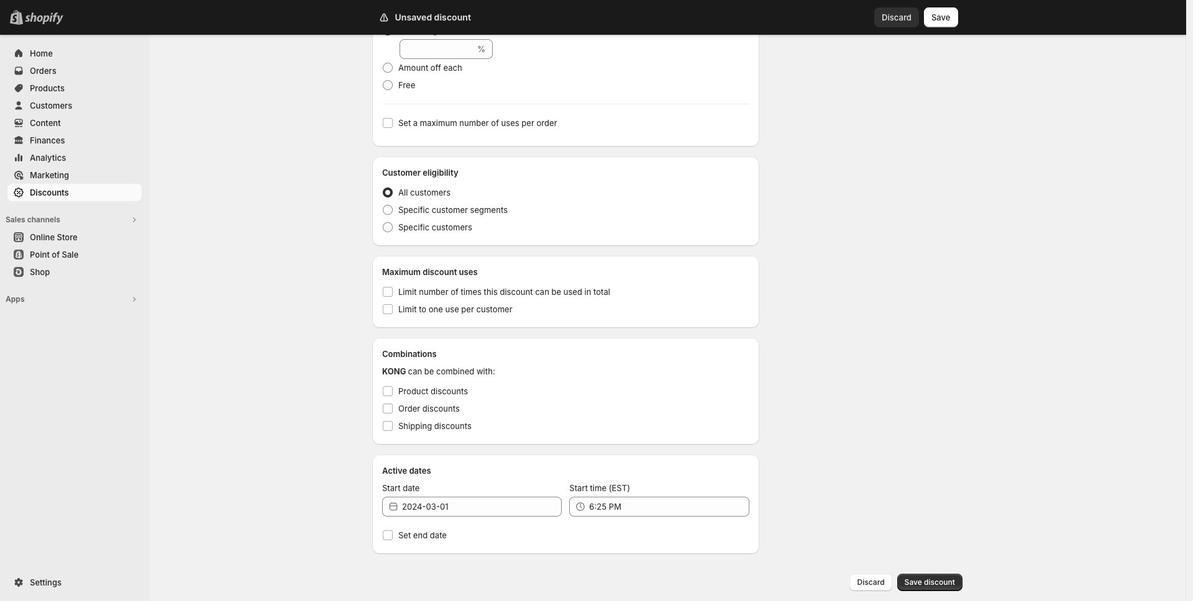 Task type: describe. For each thing, give the bounding box(es) containing it.
Enter time text field
[[589, 497, 749, 517]]

YYYY-MM-DD text field
[[402, 497, 562, 517]]



Task type: locate. For each thing, give the bounding box(es) containing it.
None text field
[[400, 39, 475, 59]]

shopify image
[[25, 12, 63, 25]]



